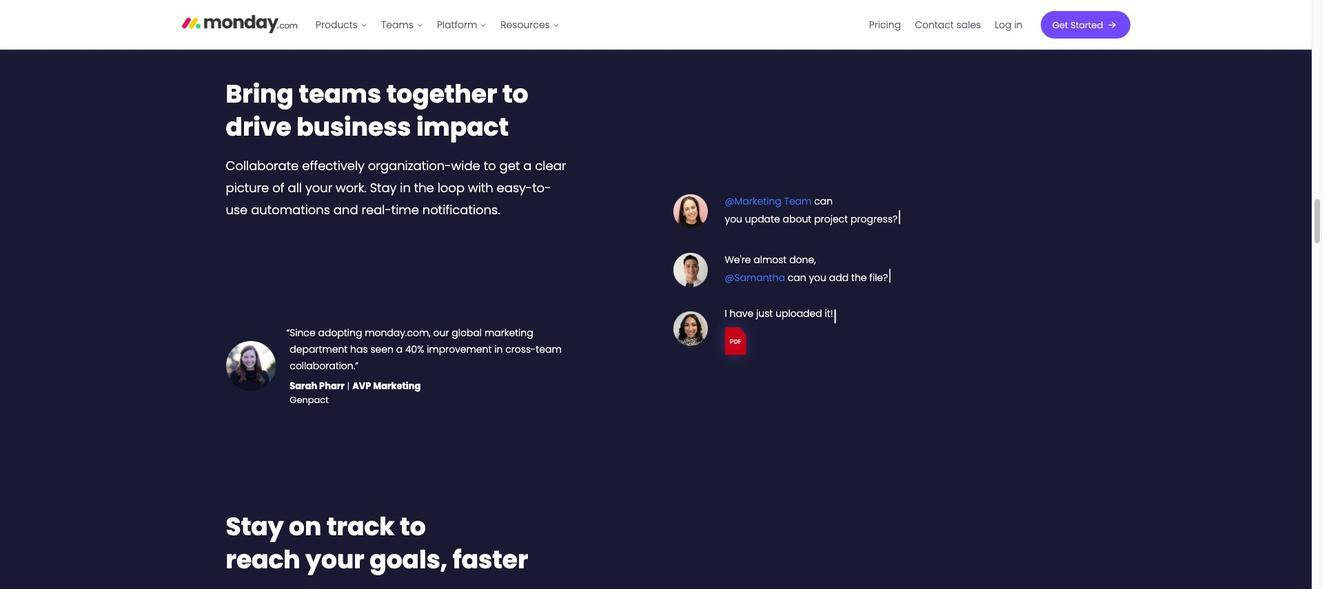 Task type: locate. For each thing, give the bounding box(es) containing it.
add
[[829, 271, 849, 285]]

stay on track to reach your goals, faster
[[226, 510, 528, 578]]

1 horizontal spatial in
[[494, 343, 503, 357]]

1 list from the left
[[309, 0, 567, 50]]

to inside bring teams together to drive business impact
[[503, 77, 528, 112]]

project
[[814, 212, 848, 226]]

log
[[995, 18, 1012, 32]]

of
[[272, 179, 285, 197]]

in up time
[[400, 179, 411, 197]]

1 vertical spatial you
[[809, 271, 827, 285]]

contact
[[915, 18, 954, 32]]

in
[[1014, 18, 1023, 32], [400, 179, 411, 197], [494, 343, 503, 357]]

progress?
[[851, 212, 898, 226]]

2 horizontal spatial to
[[503, 77, 528, 112]]

on
[[289, 510, 321, 545]]

a right get
[[523, 157, 532, 175]]

1 vertical spatial in
[[400, 179, 411, 197]]

the left file?
[[851, 271, 867, 285]]

picture
[[226, 179, 269, 197]]

real-
[[362, 202, 391, 219]]

1 horizontal spatial the
[[851, 271, 867, 285]]

paloma's profile image image
[[673, 312, 708, 346]]

0 vertical spatial your
[[305, 179, 332, 197]]

effectively
[[302, 157, 365, 175]]

stay
[[370, 179, 397, 197], [226, 510, 284, 545]]

automations
[[251, 202, 330, 219]]

1 vertical spatial can
[[788, 271, 806, 285]]

40%
[[405, 343, 424, 357]]

collaborate effectively organization-wide to get a clear picture of all your work. stay in the loop with easy-to- use automations and real-time notifications.
[[226, 157, 566, 219]]

marketing
[[485, 326, 533, 340]]

clear
[[535, 157, 566, 175]]

0 horizontal spatial in
[[400, 179, 411, 197]]

0 horizontal spatial list
[[309, 0, 567, 50]]

1 vertical spatial the
[[851, 271, 867, 285]]

@marketing
[[725, 195, 782, 209]]

in right log
[[1014, 18, 1023, 32]]

you inside can you update about project progress?
[[725, 212, 742, 226]]

organization-
[[368, 157, 451, 175]]

1 horizontal spatial a
[[523, 157, 532, 175]]

sarah pharr | avp marketing genpact
[[290, 380, 421, 407]]

you
[[725, 212, 742, 226], [809, 271, 827, 285]]

main element
[[309, 0, 1130, 50]]

0 vertical spatial can
[[814, 195, 833, 209]]

1 vertical spatial your
[[306, 543, 364, 578]]

0 vertical spatial a
[[523, 157, 532, 175]]

a inside collaborate effectively organization-wide to get a clear picture of all your work. stay in the loop with easy-to- use automations and real-time notifications.
[[523, 157, 532, 175]]

0 horizontal spatial the
[[414, 179, 434, 197]]

has
[[350, 343, 368, 357]]

1 vertical spatial stay
[[226, 510, 284, 545]]

nate's profile image image
[[673, 253, 708, 288]]

your inside collaborate effectively organization-wide to get a clear picture of all your work. stay in the loop with easy-to- use automations and real-time notifications.
[[305, 179, 332, 197]]

collaborate
[[226, 157, 299, 175]]

2 vertical spatial in
[[494, 343, 503, 357]]

wide
[[451, 157, 480, 175]]

1 horizontal spatial stay
[[370, 179, 397, 197]]

0 vertical spatial to
[[503, 77, 528, 112]]

you down @marketing
[[725, 212, 742, 226]]

contact sales button
[[908, 14, 988, 36]]

stay up real- at the top of page
[[370, 179, 397, 197]]

1 horizontal spatial you
[[809, 271, 827, 285]]

2 list from the left
[[862, 0, 1030, 50]]

have
[[730, 307, 754, 321]]

1 horizontal spatial list
[[862, 0, 1030, 50]]

"
[[286, 326, 290, 340]]

get
[[500, 157, 520, 175]]

to for stay on track to reach your goals, faster
[[400, 510, 426, 545]]

@samantha
[[725, 271, 785, 285]]

the
[[414, 179, 434, 197], [851, 271, 867, 285]]

to-
[[532, 179, 551, 197]]

monday.com,
[[365, 326, 431, 340]]

your inside stay on track to reach your goals, faster
[[306, 543, 364, 578]]

0 horizontal spatial to
[[400, 510, 426, 545]]

just
[[756, 307, 773, 321]]

list
[[309, 0, 567, 50], [862, 0, 1030, 50]]

you left add
[[809, 271, 827, 285]]

track
[[327, 510, 395, 545]]

can
[[814, 195, 833, 209], [788, 271, 806, 285]]

platform link
[[430, 14, 494, 36]]

pricing link
[[862, 14, 908, 36]]

log in link
[[988, 14, 1030, 36]]

0 vertical spatial the
[[414, 179, 434, 197]]

reach
[[226, 543, 300, 578]]

done,
[[789, 253, 816, 267]]

resources link
[[494, 14, 567, 36]]

in down marketing
[[494, 343, 503, 357]]

can down done,
[[788, 271, 806, 285]]

2 vertical spatial to
[[400, 510, 426, 545]]

1 vertical spatial to
[[484, 157, 496, 175]]

stay left on
[[226, 510, 284, 545]]

0 vertical spatial stay
[[370, 179, 397, 197]]

|
[[347, 380, 350, 393]]

your
[[305, 179, 332, 197], [306, 543, 364, 578]]

0 vertical spatial you
[[725, 212, 742, 226]]

1 horizontal spatial can
[[814, 195, 833, 209]]

use
[[226, 202, 248, 219]]

i
[[725, 307, 727, 321]]

0 horizontal spatial a
[[396, 343, 403, 357]]

products
[[316, 18, 358, 32]]

can up project
[[814, 195, 833, 209]]

impact
[[416, 110, 509, 145]]

0 vertical spatial in
[[1014, 18, 1023, 32]]

teams link
[[374, 14, 430, 36]]

resources
[[501, 18, 550, 32]]

to for bring teams together to drive business impact
[[503, 77, 528, 112]]

sarah pharr's profile image image
[[226, 342, 275, 391]]

2 horizontal spatial in
[[1014, 18, 1023, 32]]

loop
[[438, 179, 465, 197]]

0 horizontal spatial you
[[725, 212, 742, 226]]

the inside collaborate effectively organization-wide to get a clear picture of all your work. stay in the loop with easy-to- use automations and real-time notifications.
[[414, 179, 434, 197]]

bring teams together to drive business impact
[[226, 77, 528, 145]]

to
[[503, 77, 528, 112], [484, 157, 496, 175], [400, 510, 426, 545]]

stay inside collaborate effectively organization-wide to get a clear picture of all your work. stay in the loop with easy-to- use automations and real-time notifications.
[[370, 179, 397, 197]]

together
[[387, 77, 497, 112]]

0 horizontal spatial stay
[[226, 510, 284, 545]]

0 horizontal spatial can
[[788, 271, 806, 285]]

a
[[523, 157, 532, 175], [396, 343, 403, 357]]

1 horizontal spatial to
[[484, 157, 496, 175]]

collaboration.
[[290, 359, 355, 373]]

platform
[[437, 18, 477, 32]]

can you update about project progress?
[[725, 195, 898, 226]]

1 vertical spatial a
[[396, 343, 403, 357]]

with
[[468, 179, 493, 197]]

to inside stay on track to reach your goals, faster
[[400, 510, 426, 545]]

a left 40%
[[396, 343, 403, 357]]

the down organization-
[[414, 179, 434, 197]]



Task type: describe. For each thing, give the bounding box(es) containing it.
in inside since adopting monday.com, our global marketing department has seen a 40% improvement in cross-team collaboration.
[[494, 343, 503, 357]]

update
[[745, 212, 780, 226]]

and
[[334, 202, 358, 219]]

list containing pricing
[[862, 0, 1030, 50]]

since adopting monday.com, our global marketing department has seen a 40% improvement in cross-team collaboration.
[[290, 326, 562, 373]]

monday.com logo image
[[182, 9, 298, 38]]

goals,
[[370, 543, 447, 578]]

the inside we're almost done, @samantha can you add the file?
[[851, 271, 867, 285]]

faster
[[453, 543, 528, 578]]

marketing
[[373, 380, 421, 393]]

notifications.
[[423, 202, 500, 219]]

stay inside stay on track to reach your goals, faster
[[226, 510, 284, 545]]

"
[[355, 359, 359, 373]]

business
[[297, 110, 411, 145]]

time
[[391, 202, 419, 219]]

cross-
[[505, 343, 536, 357]]

we're
[[725, 253, 751, 267]]

teams
[[381, 18, 414, 32]]

in inside collaborate effectively organization-wide to get a clear picture of all your work. stay in the loop with easy-to- use automations and real-time notifications.
[[400, 179, 411, 197]]

list containing products
[[309, 0, 567, 50]]

get started
[[1053, 18, 1103, 31]]

pricing
[[869, 18, 901, 32]]

you inside we're almost done, @samantha can you add the file?
[[809, 271, 827, 285]]

bring
[[226, 77, 294, 112]]

team
[[536, 343, 562, 357]]

log in
[[995, 18, 1023, 32]]

improvement
[[427, 343, 492, 357]]

get
[[1053, 18, 1068, 31]]

it!
[[825, 307, 833, 321]]

adopting
[[318, 326, 362, 340]]

products link
[[309, 14, 374, 36]]

almost
[[754, 253, 787, 267]]

avp
[[352, 380, 371, 393]]

get started button
[[1041, 11, 1130, 39]]

easy-
[[497, 179, 532, 197]]

pharr
[[319, 380, 345, 393]]

we're almost done, @samantha can you add the file?
[[725, 253, 888, 285]]

i have just uploaded it!
[[725, 307, 833, 321]]

since
[[290, 326, 316, 340]]

our
[[433, 326, 449, 340]]

teams
[[299, 77, 381, 112]]

samantha's profile image image
[[673, 195, 708, 229]]

department
[[290, 343, 348, 357]]

global
[[452, 326, 482, 340]]

sarah
[[290, 380, 317, 393]]

work.
[[336, 179, 367, 197]]

to inside collaborate effectively organization-wide to get a clear picture of all your work. stay in the loop with easy-to- use automations and real-time notifications.
[[484, 157, 496, 175]]

uploaded
[[776, 307, 822, 321]]

genpact
[[290, 394, 329, 407]]

@marketing team
[[725, 195, 812, 209]]

can inside we're almost done, @samantha can you add the file?
[[788, 271, 806, 285]]

team
[[784, 195, 812, 209]]

contact sales
[[915, 18, 981, 32]]

can inside can you update about project progress?
[[814, 195, 833, 209]]

about
[[783, 212, 812, 226]]

all
[[288, 179, 302, 197]]

file?
[[870, 271, 888, 285]]

drive
[[226, 110, 291, 145]]

sales
[[957, 18, 981, 32]]

a inside since adopting monday.com, our global marketing department has seen a 40% improvement in cross-team collaboration.
[[396, 343, 403, 357]]

started
[[1071, 18, 1103, 31]]

seen
[[370, 343, 394, 357]]



Task type: vqa. For each thing, say whether or not it's contained in the screenshot.
'webinar' within the in this webinar series, we deep-dive into how to build effective reports as part of your workflows in monday.com!
no



